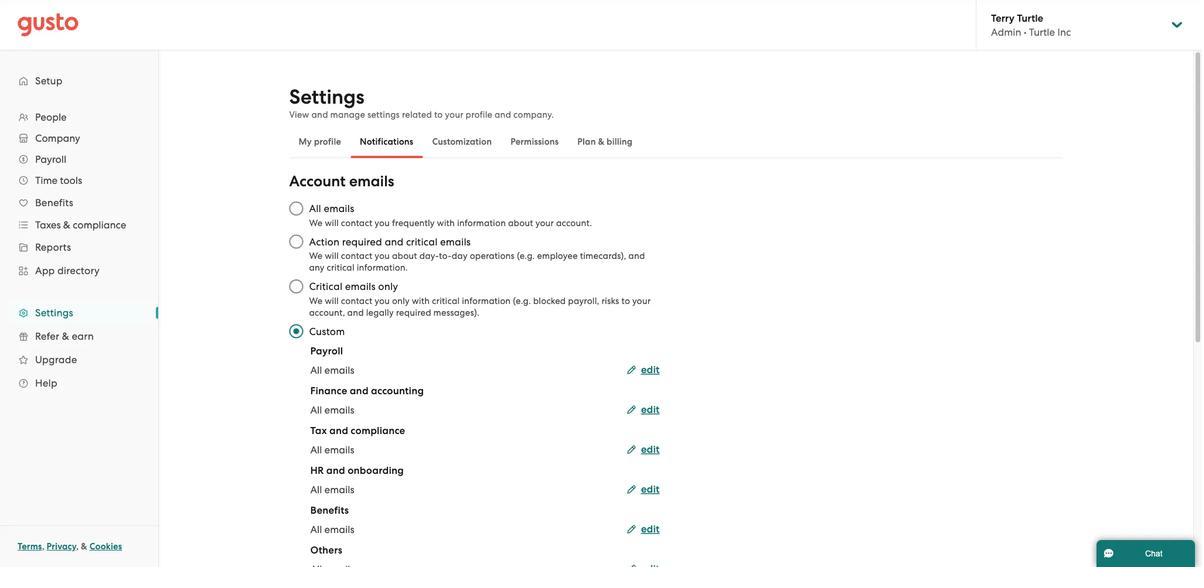 Task type: locate. For each thing, give the bounding box(es) containing it.
1 vertical spatial profile
[[314, 137, 341, 147]]

,
[[42, 542, 44, 552], [76, 542, 79, 552]]

4 edit button from the top
[[627, 483, 660, 497]]

permissions button
[[501, 128, 568, 156]]

1 vertical spatial contact
[[341, 251, 372, 261]]

settings up refer
[[35, 307, 73, 319]]

operations
[[470, 251, 515, 261]]

will up account,
[[325, 296, 339, 306]]

you inside we will contact you only with critical information (e.g. blocked payroll, risks to your account, and legally required messages).
[[375, 296, 390, 306]]

contact for critical
[[341, 296, 372, 306]]

payroll button
[[12, 149, 147, 170]]

taxes
[[35, 219, 61, 231]]

and right finance on the bottom of the page
[[350, 385, 369, 397]]

all emails for finance and accounting
[[310, 404, 354, 416]]

edit
[[641, 364, 660, 376], [641, 404, 660, 416], [641, 444, 660, 456], [641, 484, 660, 496], [641, 523, 660, 535]]

1 vertical spatial to
[[622, 296, 630, 306]]

1 horizontal spatial benefits
[[310, 505, 349, 517]]

refer & earn link
[[12, 326, 147, 347]]

payroll down custom
[[310, 345, 343, 357]]

account.
[[556, 218, 592, 228]]

& right taxes
[[63, 219, 70, 231]]

with for critical emails only
[[412, 296, 430, 306]]

1 edit from the top
[[641, 364, 660, 376]]

3 you from the top
[[375, 296, 390, 306]]

2 edit button from the top
[[627, 403, 660, 417]]

3 we from the top
[[309, 296, 323, 306]]

information up operations at the left top
[[457, 218, 506, 228]]

1 horizontal spatial settings
[[289, 85, 364, 109]]

your up customization
[[445, 110, 463, 120]]

1 horizontal spatial profile
[[466, 110, 492, 120]]

compliance
[[73, 219, 126, 231], [351, 425, 405, 437]]

0 vertical spatial contact
[[341, 218, 372, 228]]

all emails up "others"
[[310, 524, 354, 535]]

only inside we will contact you only with critical information (e.g. blocked payroll, risks to your account, and legally required messages).
[[392, 296, 410, 306]]

1 vertical spatial with
[[412, 296, 430, 306]]

turtle
[[1017, 12, 1043, 24], [1029, 26, 1055, 38]]

terry
[[991, 12, 1015, 24]]

and right 'timecards),'
[[629, 251, 645, 261]]

and
[[312, 110, 328, 120], [495, 110, 511, 120], [385, 236, 404, 248], [629, 251, 645, 261], [347, 307, 364, 318], [350, 385, 369, 397], [329, 425, 348, 437], [326, 465, 345, 477]]

and left legally
[[347, 307, 364, 318]]

1 vertical spatial about
[[392, 251, 417, 261]]

profile inside "button"
[[314, 137, 341, 147]]

profile up 'customization' button
[[466, 110, 492, 120]]

cookies button
[[90, 540, 122, 554]]

3 contact from the top
[[341, 296, 372, 306]]

we will contact you frequently with information about your account.
[[309, 218, 592, 228]]

contact up action required and critical emails
[[341, 218, 372, 228]]

you up "information."
[[375, 251, 390, 261]]

critical
[[406, 236, 438, 248], [327, 263, 354, 273], [432, 296, 460, 306]]

3 will from the top
[[325, 296, 339, 306]]

profile right the my
[[314, 137, 341, 147]]

all up "others"
[[310, 524, 322, 535]]

0 vertical spatial will
[[325, 218, 339, 228]]

0 horizontal spatial ,
[[42, 542, 44, 552]]

your right risks
[[632, 296, 651, 306]]

all emails up finance on the bottom of the page
[[310, 364, 354, 376]]

messages).
[[433, 307, 479, 318]]

we will contact you about day-to-day operations (e.g. employee timecards), and any critical information.
[[309, 251, 645, 273]]

emails down tax and compliance
[[324, 444, 354, 456]]

all up "tax"
[[310, 404, 322, 416]]

1 horizontal spatial about
[[508, 218, 533, 228]]

only down "information."
[[378, 281, 398, 292]]

0 horizontal spatial required
[[342, 236, 382, 248]]

4 edit from the top
[[641, 484, 660, 496]]

compliance up onboarding
[[351, 425, 405, 437]]

benefits up "others"
[[310, 505, 349, 517]]

edit button for accounting
[[627, 403, 660, 417]]

we for critical
[[309, 296, 323, 306]]

taxes & compliance
[[35, 219, 126, 231]]

critical up day-
[[406, 236, 438, 248]]

1 we from the top
[[309, 218, 323, 228]]

0 horizontal spatial with
[[412, 296, 430, 306]]

1 horizontal spatial compliance
[[351, 425, 405, 437]]

payroll up time
[[35, 154, 66, 165]]

compliance inside taxes & compliance dropdown button
[[73, 219, 126, 231]]

will inside "we will contact you about day-to-day operations (e.g. employee timecards), and any critical information."
[[325, 251, 339, 261]]

2 vertical spatial your
[[632, 296, 651, 306]]

1 vertical spatial required
[[396, 307, 431, 318]]

3 edit button from the top
[[627, 443, 660, 457]]

2 , from the left
[[76, 542, 79, 552]]

2 edit from the top
[[641, 404, 660, 416]]

2 horizontal spatial your
[[632, 296, 651, 306]]

required inside we will contact you only with critical information (e.g. blocked payroll, risks to your account, and legally required messages).
[[396, 307, 431, 318]]

we
[[309, 218, 323, 228], [309, 251, 323, 261], [309, 296, 323, 306]]

help
[[35, 377, 57, 389]]

0 horizontal spatial compliance
[[73, 219, 126, 231]]

1 , from the left
[[42, 542, 44, 552]]

0 vertical spatial required
[[342, 236, 382, 248]]

3 edit from the top
[[641, 444, 660, 456]]

app directory link
[[12, 260, 147, 281]]

all up finance on the bottom of the page
[[310, 364, 322, 376]]

compliance for taxes & compliance
[[73, 219, 126, 231]]

1 vertical spatial will
[[325, 251, 339, 261]]

you inside "we will contact you about day-to-day operations (e.g. employee timecards), and any critical information."
[[375, 251, 390, 261]]

edit for onboarding
[[641, 484, 660, 496]]

, left privacy
[[42, 542, 44, 552]]

onboarding
[[348, 465, 404, 477]]

1 vertical spatial we
[[309, 251, 323, 261]]

2 vertical spatial contact
[[341, 296, 372, 306]]

billing
[[607, 137, 633, 147]]

all emails
[[309, 203, 354, 215], [310, 364, 354, 376], [310, 404, 354, 416], [310, 444, 354, 456], [310, 484, 354, 496], [310, 524, 354, 535]]

2 vertical spatial critical
[[432, 296, 460, 306]]

0 horizontal spatial payroll
[[35, 154, 66, 165]]

list
[[0, 107, 158, 395]]

all emails down hr
[[310, 484, 354, 496]]

to inside settings view and manage settings related to your profile and company.
[[434, 110, 443, 120]]

we up account,
[[309, 296, 323, 306]]

settings up the manage
[[289, 85, 364, 109]]

0 vertical spatial you
[[375, 218, 390, 228]]

will down action
[[325, 251, 339, 261]]

reports
[[35, 241, 71, 253]]

0 horizontal spatial to
[[434, 110, 443, 120]]

1 vertical spatial only
[[392, 296, 410, 306]]

we up action
[[309, 218, 323, 228]]

your inside settings view and manage settings related to your profile and company.
[[445, 110, 463, 120]]

1 vertical spatial payroll
[[310, 345, 343, 357]]

0 vertical spatial benefits
[[35, 197, 73, 209]]

and inside "we will contact you about day-to-day operations (e.g. employee timecards), and any critical information."
[[629, 251, 645, 261]]

information up messages). at the left of page
[[462, 296, 511, 306]]

0 horizontal spatial settings
[[35, 307, 73, 319]]

1 horizontal spatial with
[[437, 218, 455, 228]]

0 vertical spatial about
[[508, 218, 533, 228]]

1 vertical spatial compliance
[[351, 425, 405, 437]]

with down day-
[[412, 296, 430, 306]]

to right risks
[[622, 296, 630, 306]]

required right legally
[[396, 307, 431, 318]]

(e.g. left "employee"
[[517, 251, 535, 261]]

Custom radio
[[283, 319, 309, 344]]

turtle right • on the top right of the page
[[1029, 26, 1055, 38]]

will for action
[[325, 251, 339, 261]]

custom
[[309, 326, 345, 337]]

1 horizontal spatial required
[[396, 307, 431, 318]]

you up action required and critical emails
[[375, 218, 390, 228]]

your left account.
[[536, 218, 554, 228]]

2 vertical spatial will
[[325, 296, 339, 306]]

critical up critical emails only
[[327, 263, 354, 273]]

1 vertical spatial your
[[536, 218, 554, 228]]

5 edit from the top
[[641, 523, 660, 535]]

turtle up • on the top right of the page
[[1017, 12, 1043, 24]]

your
[[445, 110, 463, 120], [536, 218, 554, 228], [632, 296, 651, 306]]

1 will from the top
[[325, 218, 339, 228]]

action required and critical emails
[[309, 236, 471, 248]]

related
[[402, 110, 432, 120]]

all for payroll
[[310, 364, 322, 376]]

time tools button
[[12, 170, 147, 191]]

you up legally
[[375, 296, 390, 306]]

0 horizontal spatial benefits
[[35, 197, 73, 209]]

time tools
[[35, 175, 82, 186]]

all
[[309, 203, 321, 215], [310, 364, 322, 376], [310, 404, 322, 416], [310, 444, 322, 456], [310, 484, 322, 496], [310, 524, 322, 535]]

2 you from the top
[[375, 251, 390, 261]]

to inside we will contact you only with critical information (e.g. blocked payroll, risks to your account, and legally required messages).
[[622, 296, 630, 306]]

required
[[342, 236, 382, 248], [396, 307, 431, 318]]

0 vertical spatial (e.g.
[[517, 251, 535, 261]]

information inside we will contact you only with critical information (e.g. blocked payroll, risks to your account, and legally required messages).
[[462, 296, 511, 306]]

permissions
[[511, 137, 559, 147]]

contact
[[341, 218, 372, 228], [341, 251, 372, 261], [341, 296, 372, 306]]

you
[[375, 218, 390, 228], [375, 251, 390, 261], [375, 296, 390, 306]]

& left earn
[[62, 331, 69, 342]]

privacy
[[47, 542, 76, 552]]

all down "tax"
[[310, 444, 322, 456]]

contact inside "we will contact you about day-to-day operations (e.g. employee timecards), and any critical information."
[[341, 251, 372, 261]]

and right "tax"
[[329, 425, 348, 437]]

will up action
[[325, 218, 339, 228]]

1 horizontal spatial to
[[622, 296, 630, 306]]

to right related
[[434, 110, 443, 120]]

blocked
[[533, 296, 566, 306]]

1 horizontal spatial ,
[[76, 542, 79, 552]]

0 vertical spatial compliance
[[73, 219, 126, 231]]

&
[[598, 137, 604, 147], [63, 219, 70, 231], [62, 331, 69, 342], [81, 542, 87, 552]]

about up operations at the left top
[[508, 218, 533, 228]]

0 vertical spatial payroll
[[35, 154, 66, 165]]

0 vertical spatial only
[[378, 281, 398, 292]]

emails down finance on the bottom of the page
[[324, 404, 354, 416]]

with right frequently
[[437, 218, 455, 228]]

manage
[[330, 110, 365, 120]]

all emails down "tax"
[[310, 444, 354, 456]]

2 vertical spatial you
[[375, 296, 390, 306]]

& inside 'button'
[[598, 137, 604, 147]]

1 vertical spatial information
[[462, 296, 511, 306]]

1 you from the top
[[375, 218, 390, 228]]

we will contact you only with critical information (e.g. blocked payroll, risks to your account, and legally required messages).
[[309, 296, 651, 318]]

all down account
[[309, 203, 321, 215]]

we inside we will contact you only with critical information (e.g. blocked payroll, risks to your account, and legally required messages).
[[309, 296, 323, 306]]

0 vertical spatial we
[[309, 218, 323, 228]]

critical inside "we will contact you about day-to-day operations (e.g. employee timecards), and any critical information."
[[327, 263, 354, 273]]

all emails down account emails
[[309, 203, 354, 215]]

1 vertical spatial settings
[[35, 307, 73, 319]]

privacy link
[[47, 542, 76, 552]]

terms , privacy , & cookies
[[18, 542, 122, 552]]

0 vertical spatial to
[[434, 110, 443, 120]]

with
[[437, 218, 455, 228], [412, 296, 430, 306]]

1 contact from the top
[[341, 218, 372, 228]]

contact down critical emails only
[[341, 296, 372, 306]]

critical emails only
[[309, 281, 398, 292]]

emails up finance on the bottom of the page
[[324, 364, 354, 376]]

emails down notifications button
[[349, 173, 394, 190]]

1 vertical spatial critical
[[327, 263, 354, 273]]

benefits down time tools in the left top of the page
[[35, 197, 73, 209]]

hr
[[310, 465, 324, 477]]

0 horizontal spatial profile
[[314, 137, 341, 147]]

1 horizontal spatial payroll
[[310, 345, 343, 357]]

contact for all
[[341, 218, 372, 228]]

plan & billing
[[578, 137, 633, 147]]

1 vertical spatial you
[[375, 251, 390, 261]]

emails down hr and onboarding
[[324, 484, 354, 496]]

0 vertical spatial profile
[[466, 110, 492, 120]]

benefits
[[35, 197, 73, 209], [310, 505, 349, 517]]

2 vertical spatial we
[[309, 296, 323, 306]]

all for finance and accounting
[[310, 404, 322, 416]]

finance
[[310, 385, 347, 397]]

0 horizontal spatial your
[[445, 110, 463, 120]]

we inside "we will contact you about day-to-day operations (e.g. employee timecards), and any critical information."
[[309, 251, 323, 261]]

(e.g. left blocked
[[513, 296, 531, 306]]

with inside we will contact you only with critical information (e.g. blocked payroll, risks to your account, and legally required messages).
[[412, 296, 430, 306]]

will inside we will contact you only with critical information (e.g. blocked payroll, risks to your account, and legally required messages).
[[325, 296, 339, 306]]

1 horizontal spatial your
[[536, 218, 554, 228]]

only
[[378, 281, 398, 292], [392, 296, 410, 306]]

contact inside we will contact you only with critical information (e.g. blocked payroll, risks to your account, and legally required messages).
[[341, 296, 372, 306]]

2 we from the top
[[309, 251, 323, 261]]

settings for settings
[[35, 307, 73, 319]]

all for tax and compliance
[[310, 444, 322, 456]]

(e.g.
[[517, 251, 535, 261], [513, 296, 531, 306]]

critical up messages). at the left of page
[[432, 296, 460, 306]]

1 vertical spatial (e.g.
[[513, 296, 531, 306]]

we up any
[[309, 251, 323, 261]]

all emails for payroll
[[310, 364, 354, 376]]

all down hr
[[310, 484, 322, 496]]

company button
[[12, 128, 147, 149]]

2 will from the top
[[325, 251, 339, 261]]

contact up "information."
[[341, 251, 372, 261]]

settings inside settings view and manage settings related to your profile and company.
[[289, 85, 364, 109]]

and left company.
[[495, 110, 511, 120]]

0 vertical spatial with
[[437, 218, 455, 228]]

gusto navigation element
[[0, 50, 158, 414]]

0 horizontal spatial about
[[392, 251, 417, 261]]

0 vertical spatial settings
[[289, 85, 364, 109]]

0 vertical spatial information
[[457, 218, 506, 228]]

about
[[508, 218, 533, 228], [392, 251, 417, 261]]

required up "information."
[[342, 236, 382, 248]]

profile
[[466, 110, 492, 120], [314, 137, 341, 147]]

all emails down finance on the bottom of the page
[[310, 404, 354, 416]]

list containing people
[[0, 107, 158, 395]]

only up legally
[[392, 296, 410, 306]]

2 contact from the top
[[341, 251, 372, 261]]

compliance down benefits 'link'
[[73, 219, 126, 231]]

, left cookies
[[76, 542, 79, 552]]

benefits inside 'link'
[[35, 197, 73, 209]]

settings
[[289, 85, 364, 109], [35, 307, 73, 319]]

payroll
[[35, 154, 66, 165], [310, 345, 343, 357]]

& right "plan"
[[598, 137, 604, 147]]

settings inside 'link'
[[35, 307, 73, 319]]

edit button
[[627, 363, 660, 377], [627, 403, 660, 417], [627, 443, 660, 457], [627, 483, 660, 497], [627, 523, 660, 537]]

about down action required and critical emails
[[392, 251, 417, 261]]

0 vertical spatial your
[[445, 110, 463, 120]]

inc
[[1058, 26, 1071, 38]]

& inside dropdown button
[[63, 219, 70, 231]]



Task type: vqa. For each thing, say whether or not it's contained in the screenshot.
risks
yes



Task type: describe. For each thing, give the bounding box(es) containing it.
settings tabs tab list
[[289, 125, 1063, 158]]

earn
[[72, 331, 94, 342]]

notifications button
[[351, 128, 423, 156]]

All emails radio
[[283, 196, 309, 222]]

and down frequently
[[385, 236, 404, 248]]

plan & billing button
[[568, 128, 642, 156]]

0 vertical spatial turtle
[[1017, 12, 1043, 24]]

refer
[[35, 331, 59, 342]]

others
[[310, 545, 342, 557]]

day
[[452, 251, 468, 261]]

emails up day
[[440, 236, 471, 248]]

about inside "we will contact you about day-to-day operations (e.g. employee timecards), and any critical information."
[[392, 251, 417, 261]]

reports link
[[12, 237, 147, 258]]

any
[[309, 263, 325, 273]]

settings for settings view and manage settings related to your profile and company.
[[289, 85, 364, 109]]

all emails for benefits
[[310, 524, 354, 535]]

with for all emails
[[437, 218, 455, 228]]

edit button for onboarding
[[627, 483, 660, 497]]

tools
[[60, 175, 82, 186]]

will for all
[[325, 218, 339, 228]]

profile inside settings view and manage settings related to your profile and company.
[[466, 110, 492, 120]]

risks
[[602, 296, 619, 306]]

company.
[[513, 110, 554, 120]]

setup link
[[12, 70, 147, 91]]

you for and
[[375, 251, 390, 261]]

finance and accounting
[[310, 385, 424, 397]]

& for compliance
[[63, 219, 70, 231]]

chat button
[[1097, 540, 1195, 567]]

all for hr and onboarding
[[310, 484, 322, 496]]

account
[[289, 173, 346, 190]]

all emails for tax and compliance
[[310, 444, 354, 456]]

all emails for hr and onboarding
[[310, 484, 354, 496]]

cookies
[[90, 542, 122, 552]]

your inside we will contact you only with critical information (e.g. blocked payroll, risks to your account, and legally required messages).
[[632, 296, 651, 306]]

people button
[[12, 107, 147, 128]]

terry turtle admin • turtle inc
[[991, 12, 1071, 38]]

emails down "information."
[[345, 281, 376, 292]]

account,
[[309, 307, 345, 318]]

home image
[[18, 13, 79, 37]]

edit button for compliance
[[627, 443, 660, 457]]

emails down account emails
[[324, 203, 354, 215]]

& for billing
[[598, 137, 604, 147]]

Action required and critical emails radio
[[283, 229, 309, 255]]

upgrade
[[35, 354, 77, 366]]

upgrade link
[[12, 349, 147, 370]]

settings
[[368, 110, 400, 120]]

notifications
[[360, 137, 413, 147]]

directory
[[57, 265, 100, 277]]

1 vertical spatial turtle
[[1029, 26, 1055, 38]]

we for action
[[309, 251, 323, 261]]

taxes & compliance button
[[12, 215, 147, 236]]

contact for action
[[341, 251, 372, 261]]

information.
[[357, 263, 408, 273]]

my profile
[[299, 137, 341, 147]]

1 edit button from the top
[[627, 363, 660, 377]]

edit for accounting
[[641, 404, 660, 416]]

& for earn
[[62, 331, 69, 342]]

timecards),
[[580, 251, 626, 261]]

(e.g. inside "we will contact you about day-to-day operations (e.g. employee timecards), and any critical information."
[[517, 251, 535, 261]]

help link
[[12, 373, 147, 394]]

compliance for tax and compliance
[[351, 425, 405, 437]]

1 vertical spatial benefits
[[310, 505, 349, 517]]

0 vertical spatial critical
[[406, 236, 438, 248]]

frequently
[[392, 218, 435, 228]]

tax
[[310, 425, 327, 437]]

5 edit button from the top
[[627, 523, 660, 537]]

my
[[299, 137, 312, 147]]

critical inside we will contact you only with critical information (e.g. blocked payroll, risks to your account, and legally required messages).
[[432, 296, 460, 306]]

(e.g. inside we will contact you only with critical information (e.g. blocked payroll, risks to your account, and legally required messages).
[[513, 296, 531, 306]]

app directory
[[35, 265, 100, 277]]

benefits link
[[12, 192, 147, 213]]

terms
[[18, 542, 42, 552]]

company
[[35, 132, 80, 144]]

we for all
[[309, 218, 323, 228]]

terms link
[[18, 542, 42, 552]]

and inside we will contact you only with critical information (e.g. blocked payroll, risks to your account, and legally required messages).
[[347, 307, 364, 318]]

app
[[35, 265, 55, 277]]

and right view
[[312, 110, 328, 120]]

to-
[[439, 251, 452, 261]]

customization
[[432, 137, 492, 147]]

admin
[[991, 26, 1021, 38]]

will for critical
[[325, 296, 339, 306]]

Critical emails only radio
[[283, 274, 309, 300]]

day-
[[419, 251, 439, 261]]

customization button
[[423, 128, 501, 156]]

emails up "others"
[[324, 524, 354, 535]]

critical
[[309, 281, 342, 292]]

& left cookies button
[[81, 542, 87, 552]]

hr and onboarding
[[310, 465, 404, 477]]

my profile button
[[289, 128, 351, 156]]

employee
[[537, 251, 578, 261]]

tax and compliance
[[310, 425, 405, 437]]

legally
[[366, 307, 394, 318]]

you for only
[[375, 296, 390, 306]]

accounting
[[371, 385, 424, 397]]

setup
[[35, 75, 63, 87]]

payroll inside dropdown button
[[35, 154, 66, 165]]

plan
[[578, 137, 596, 147]]

payroll,
[[568, 296, 599, 306]]

settings view and manage settings related to your profile and company.
[[289, 85, 554, 120]]

time
[[35, 175, 57, 186]]

all for benefits
[[310, 524, 322, 535]]

action
[[309, 236, 340, 248]]

refer & earn
[[35, 331, 94, 342]]

people
[[35, 111, 67, 123]]

chat
[[1145, 549, 1163, 558]]

settings link
[[12, 302, 147, 324]]

and right hr
[[326, 465, 345, 477]]

account emails
[[289, 173, 394, 190]]

•
[[1024, 26, 1027, 38]]

view
[[289, 110, 309, 120]]

edit for compliance
[[641, 444, 660, 456]]



